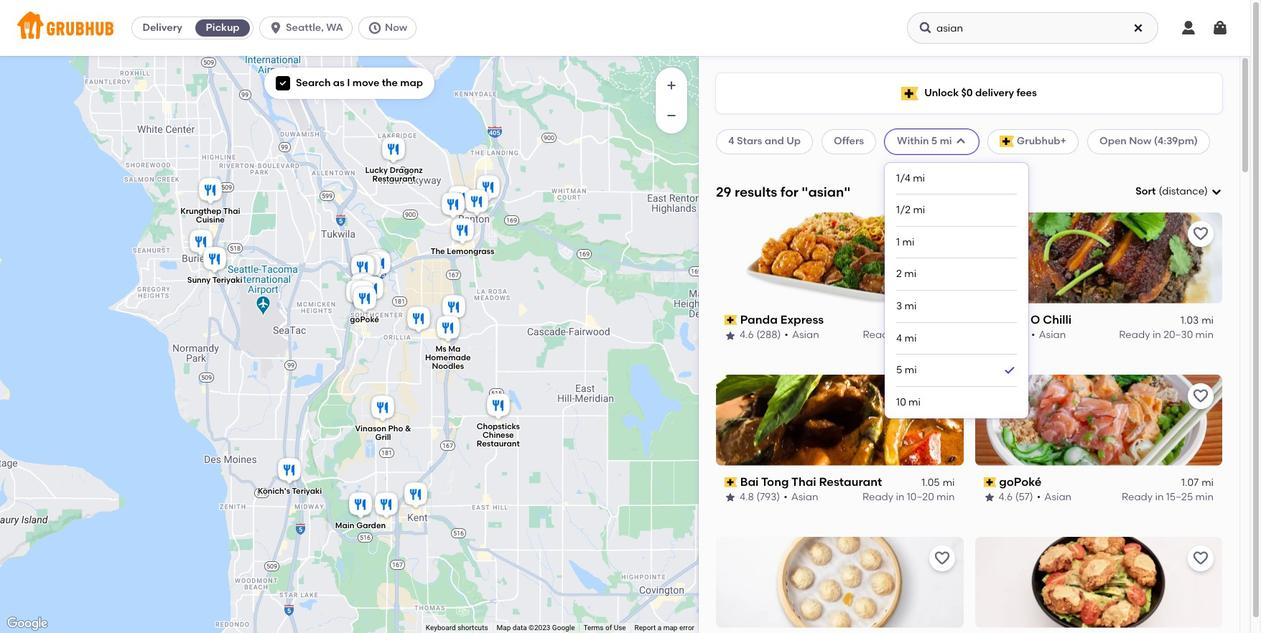 Task type: locate. For each thing, give the bounding box(es) containing it.
results
[[735, 184, 778, 200]]

grubhub plus flag logo image left grubhub+
[[1000, 136, 1015, 148]]

0 vertical spatial 15–25
[[908, 329, 935, 342]]

0 horizontal spatial 4
[[729, 135, 735, 148]]

0 horizontal spatial teriyaki
[[212, 276, 242, 285]]

5 right within
[[932, 135, 938, 148]]

in for panda express
[[897, 329, 905, 342]]

in for gopoké
[[1156, 492, 1164, 504]]

ready
[[863, 329, 894, 342], [1120, 329, 1151, 342], [863, 492, 894, 504], [1122, 492, 1153, 504]]

0 horizontal spatial restaurant
[[372, 174, 415, 184]]

star icon image
[[725, 330, 737, 342], [725, 493, 737, 504], [984, 493, 996, 504]]

sunny teriyaki image
[[200, 245, 229, 277]]

None field
[[1136, 185, 1223, 199]]

4 for 4 stars and up
[[729, 135, 735, 148]]

mi right 1.05
[[943, 477, 955, 489]]

4.6 down panda
[[740, 329, 754, 342]]

vinason
[[355, 424, 386, 434]]

chilli right o
[[1044, 313, 1072, 327]]

• right (57)
[[1038, 492, 1042, 504]]

3
[[897, 300, 903, 313]]

star icon image left 4.8
[[725, 493, 737, 504]]

grubhub plus flag logo image left unlock
[[902, 87, 919, 100]]

1.07
[[1182, 477, 1199, 489]]

fees
[[1017, 87, 1038, 99]]

subscription pass image left bai on the right
[[725, 478, 738, 488]]

min
[[937, 329, 955, 342], [1196, 329, 1214, 342], [937, 492, 955, 504], [1196, 492, 1214, 504]]

teriyaki for sunny teriyaki
[[212, 276, 242, 285]]

5 inside option
[[897, 365, 903, 377]]

10 mi
[[897, 397, 921, 409]]

mi right within
[[940, 135, 953, 148]]

1 vertical spatial 5
[[897, 365, 903, 377]]

gopoké inside map region
[[350, 316, 379, 325]]

asian
[[793, 329, 820, 342], [1040, 329, 1067, 342], [792, 492, 819, 504], [1045, 492, 1072, 504]]

0 vertical spatial 5
[[932, 135, 938, 148]]

mi right 2
[[905, 268, 917, 281]]

now right open
[[1130, 135, 1152, 148]]

• down panda express
[[785, 329, 789, 342]]

1 horizontal spatial thai
[[792, 475, 817, 489]]

2 chilli from the left
[[1044, 313, 1072, 327]]

thai right krungthep
[[223, 207, 240, 216]]

1 horizontal spatial 5
[[932, 135, 938, 148]]

1 save this restaurant image from the top
[[1193, 388, 1210, 405]]

subscription pass image for gopoké
[[984, 478, 997, 488]]

mi
[[940, 135, 953, 148], [913, 172, 926, 184], [914, 204, 926, 216], [903, 236, 915, 248], [905, 268, 917, 281], [905, 300, 917, 313], [943, 315, 955, 327], [1202, 315, 1214, 327], [905, 332, 917, 345], [905, 365, 917, 377], [909, 397, 921, 409], [943, 477, 955, 489], [1202, 477, 1214, 489]]

1 vertical spatial subscription pass image
[[725, 478, 738, 488]]

plus icon image
[[665, 78, 679, 93]]

save this restaurant image down 10–20
[[934, 550, 951, 567]]

0 horizontal spatial chilli
[[1000, 313, 1028, 327]]

mi down 3 mi
[[905, 332, 917, 345]]

1 vertical spatial ready in 15–25 min
[[1122, 492, 1214, 504]]

the lemongrass image
[[448, 216, 477, 248]]

grubhub plus flag logo image for grubhub+
[[1000, 136, 1015, 148]]

4.8
[[740, 492, 754, 504]]

1 vertical spatial 4.6
[[999, 492, 1013, 504]]

0 vertical spatial save this restaurant image
[[1193, 388, 1210, 405]]

0 horizontal spatial ready in 15–25 min
[[863, 329, 955, 342]]

asian down express at the right of the page
[[793, 329, 820, 342]]

asian right (57)
[[1045, 492, 1072, 504]]

din tai fung  logo image
[[716, 537, 964, 628]]

grubhub plus flag logo image for unlock $0 delivery fees
[[902, 87, 919, 100]]

ma
[[448, 345, 460, 354]]

4
[[729, 135, 735, 148], [897, 332, 903, 345]]

4.6 for panda express
[[740, 329, 754, 342]]

now up the
[[385, 22, 408, 34]]

mi for 1.03 mi
[[1202, 315, 1214, 327]]

unlock
[[925, 87, 959, 99]]

subscription pass image right 1.05 mi
[[984, 478, 997, 488]]

seattle, wa button
[[259, 17, 359, 40]]

chilli o chilli logo image
[[976, 213, 1223, 304]]

mi right the 10
[[909, 397, 921, 409]]

0 vertical spatial grubhub plus flag logo image
[[902, 87, 919, 100]]

lucky
[[365, 166, 388, 175]]

save this restaurant button
[[930, 221, 955, 247], [1189, 221, 1214, 247], [1189, 383, 1214, 409], [930, 546, 955, 572], [1189, 546, 1214, 572]]

0 horizontal spatial now
[[385, 22, 408, 34]]

svg image inside "seattle, wa" button
[[269, 21, 283, 35]]

15–25 down 1.07
[[1167, 492, 1194, 504]]

1 horizontal spatial ready in 15–25 min
[[1122, 492, 1214, 504]]

vinason pho & grill image
[[368, 394, 397, 425]]

&
[[405, 424, 411, 434]]

map right a
[[664, 625, 678, 632]]

gopoké down the panda express image
[[350, 316, 379, 325]]

thai
[[223, 207, 240, 216], [792, 475, 817, 489]]

1 horizontal spatial grubhub plus flag logo image
[[1000, 136, 1015, 148]]

1 horizontal spatial 4.6
[[999, 492, 1013, 504]]

4.6 (57)
[[999, 492, 1034, 504]]

subscription pass image
[[984, 316, 997, 326], [984, 478, 997, 488]]

mi inside option
[[905, 365, 917, 377]]

0 vertical spatial subscription pass image
[[984, 316, 997, 326]]

open
[[1100, 135, 1127, 148]]

1 vertical spatial now
[[1130, 135, 1152, 148]]

save this restaurant image right 1 mi
[[934, 225, 951, 243]]

terms of use link
[[584, 625, 626, 632]]

chopsticks
[[477, 423, 520, 432]]

1 vertical spatial 4
[[897, 332, 903, 345]]

star icon image left 4.6 (288)
[[725, 330, 737, 342]]

0 horizontal spatial map
[[401, 77, 423, 89]]

distance
[[1163, 185, 1205, 198]]

1 horizontal spatial 4
[[897, 332, 903, 345]]

now button
[[359, 17, 423, 40]]

0 horizontal spatial gopoké
[[350, 316, 379, 325]]

error
[[680, 625, 695, 632]]

ready for chilli o chilli
[[1120, 329, 1151, 342]]

map right the
[[401, 77, 423, 89]]

in for bai tong thai restaurant
[[896, 492, 905, 504]]

o
[[1031, 313, 1041, 327]]

0 vertical spatial 4
[[729, 135, 735, 148]]

• asian for express
[[785, 329, 820, 342]]

ready in 15–25 min down 1.07
[[1122, 492, 1214, 504]]

restaurant down lucky dragonz restaurant image
[[372, 174, 415, 184]]

i
[[347, 77, 350, 89]]

0 vertical spatial teriyaki
[[212, 276, 242, 285]]

1 horizontal spatial chilli
[[1044, 313, 1072, 327]]

2 horizontal spatial restaurant
[[820, 475, 883, 489]]

subscription pass image left chilli o chilli
[[984, 316, 997, 326]]

minus icon image
[[665, 109, 679, 123]]

4 left stars at the top of the page
[[729, 135, 735, 148]]

29 results for "asian"
[[716, 184, 851, 200]]

mi for 1.07 mi
[[1202, 477, 1214, 489]]

mi right 1/2
[[914, 204, 926, 216]]

krungthep thai cuisine
[[180, 207, 240, 225]]

save this restaurant image for panda express
[[934, 225, 951, 243]]

noodles
[[432, 362, 464, 371]]

krungthep thai cuisine image
[[196, 176, 225, 208]]

4.6 left (57)
[[999, 492, 1013, 504]]

1 horizontal spatial teriyaki
[[292, 487, 322, 496]]

(8)
[[1015, 329, 1028, 342]]

1 vertical spatial grubhub plus flag logo image
[[1000, 136, 1015, 148]]

0 vertical spatial ready in 15–25 min
[[863, 329, 955, 342]]

mi for 1.02 mi
[[943, 315, 955, 327]]

1 subscription pass image from the top
[[984, 316, 997, 326]]

ready for gopoké
[[1122, 492, 1153, 504]]

save this restaurant image for gopoké logo on the right of the page
[[1193, 388, 1210, 405]]

mi right the 1/4
[[913, 172, 926, 184]]

bai tong thai restaurant
[[741, 475, 883, 489]]

in for chilli o chilli
[[1153, 329, 1162, 342]]

0 vertical spatial restaurant
[[372, 174, 415, 184]]

grubhub plus flag logo image
[[902, 87, 919, 100], [1000, 136, 1015, 148]]

subscription pass image left panda
[[725, 316, 738, 326]]

1 horizontal spatial gopoké
[[1000, 475, 1042, 489]]

ready for bai tong thai restaurant
[[863, 492, 894, 504]]

0 horizontal spatial 15–25
[[908, 329, 935, 342]]

teriyaki box image
[[439, 190, 467, 222]]

1 vertical spatial 15–25
[[1167, 492, 1194, 504]]

mi up '10 mi'
[[905, 365, 917, 377]]

within
[[898, 135, 930, 148]]

ohana kitchen image
[[186, 228, 215, 259]]

restaurant
[[372, 174, 415, 184], [477, 440, 520, 449], [820, 475, 883, 489]]

mi right 1.07
[[1202, 477, 1214, 489]]

save this restaurant image inside button
[[1193, 388, 1210, 405]]

ready in 15–25 min for panda express
[[863, 329, 955, 342]]

0 vertical spatial subscription pass image
[[725, 316, 738, 326]]

1 horizontal spatial restaurant
[[477, 440, 520, 449]]

restaurant down chopsticks
[[477, 440, 520, 449]]

map region
[[0, 0, 741, 634]]

svg image
[[1212, 19, 1230, 37], [269, 21, 283, 35]]

gopoké up (57)
[[1000, 475, 1042, 489]]

as
[[333, 77, 345, 89]]

pho asia noodle house image
[[462, 188, 491, 219]]

panda express
[[741, 313, 824, 327]]

0 vertical spatial map
[[401, 77, 423, 89]]

tong
[[762, 475, 789, 489]]

2 subscription pass image from the top
[[725, 478, 738, 488]]

mi for 1/2 mi
[[914, 204, 926, 216]]

min down 1.02 mi at the right of the page
[[937, 329, 955, 342]]

0 vertical spatial gopoké
[[350, 316, 379, 325]]

• asian down express at the right of the page
[[785, 329, 820, 342]]

0 horizontal spatial 5
[[897, 365, 903, 377]]

din tai fung image
[[348, 253, 377, 285]]

list box
[[897, 163, 1018, 419]]

in
[[897, 329, 905, 342], [1153, 329, 1162, 342], [896, 492, 905, 504], [1156, 492, 1164, 504]]

chilli up the '(8)'
[[1000, 313, 1028, 327]]

asian for panda express
[[793, 329, 820, 342]]

save this restaurant image down ")"
[[1193, 225, 1210, 243]]

ms ma homemade noodles chopsticks chinese restaurant
[[425, 345, 520, 449]]

15–25 for panda express
[[908, 329, 935, 342]]

save this restaurant image
[[934, 225, 951, 243], [1193, 225, 1210, 243], [934, 550, 951, 567]]

min down 1.05 mi
[[937, 492, 955, 504]]

1 vertical spatial thai
[[792, 475, 817, 489]]

save this restaurant button for chilli o chilli
[[1189, 221, 1214, 247]]

subscription pass image
[[725, 316, 738, 326], [725, 478, 738, 488]]

1/2 mi
[[897, 204, 926, 216]]

1 vertical spatial save this restaurant image
[[1193, 550, 1210, 567]]

thai right the tong
[[792, 475, 817, 489]]

triumph valley image
[[439, 293, 468, 325]]

1 horizontal spatial 15–25
[[1167, 492, 1194, 504]]

0 vertical spatial now
[[385, 22, 408, 34]]

15–25 for gopoké
[[1167, 492, 1194, 504]]

terms
[[584, 625, 604, 632]]

gopoké
[[350, 316, 379, 325], [1000, 475, 1042, 489]]

0 vertical spatial 4.6
[[740, 329, 754, 342]]

panda express logo image
[[716, 213, 964, 304]]

mi right 3
[[905, 300, 917, 313]]

save this restaurant image for chilli o chilli
[[1193, 225, 1210, 243]]

mi right 1.02
[[943, 315, 955, 327]]

min for bai tong thai restaurant
[[937, 492, 955, 504]]

ready in 15–25 min down 1.02
[[863, 329, 955, 342]]

1 horizontal spatial map
[[664, 625, 678, 632]]

1 vertical spatial teriyaki
[[292, 487, 322, 496]]

subscription pass image for bai tong thai restaurant
[[725, 478, 738, 488]]

1 vertical spatial restaurant
[[477, 440, 520, 449]]

chilli o chilli image
[[347, 272, 376, 303]]

cuisine
[[196, 215, 225, 225]]

subscription pass image for chilli o chilli
[[984, 316, 997, 326]]

a
[[658, 625, 662, 632]]

0 horizontal spatial svg image
[[269, 21, 283, 35]]

1 horizontal spatial now
[[1130, 135, 1152, 148]]

teriyaki right konich's
[[292, 487, 322, 496]]

happy at the bay teriyaki image
[[445, 184, 474, 216]]

(793)
[[757, 492, 781, 504]]

mi right 1.03
[[1202, 315, 1214, 327]]

map
[[401, 77, 423, 89], [664, 625, 678, 632]]

0 horizontal spatial thai
[[223, 207, 240, 216]]

ichi teriyaki image
[[372, 491, 401, 522]]

• right (793) at the bottom of page
[[784, 492, 788, 504]]

• asian down bai tong thai restaurant on the bottom right of page
[[784, 492, 819, 504]]

asian down bai tong thai restaurant on the bottom right of page
[[792, 492, 819, 504]]

mi for 5 mi
[[905, 365, 917, 377]]

10–20
[[907, 492, 935, 504]]

chilli
[[1000, 313, 1028, 327], [1044, 313, 1072, 327]]

kizuki ramen & izakaya image
[[350, 253, 378, 285]]

min for gopoké
[[1196, 492, 1214, 504]]

restaurant up ready in 10–20 min
[[820, 475, 883, 489]]

sushi omiya image
[[365, 249, 393, 281]]

1.03
[[1181, 315, 1199, 327]]

svg image
[[1181, 19, 1198, 37], [368, 21, 382, 35], [919, 21, 933, 35], [1133, 22, 1145, 34], [279, 79, 287, 88], [955, 136, 967, 148], [1212, 186, 1223, 198]]

1 subscription pass image from the top
[[725, 316, 738, 326]]

mi for 1/4 mi
[[913, 172, 926, 184]]

min down "1.07 mi"
[[1196, 492, 1214, 504]]

•
[[785, 329, 789, 342], [1032, 329, 1036, 342], [784, 492, 788, 504], [1038, 492, 1042, 504]]

mi right 1
[[903, 236, 915, 248]]

2 subscription pass image from the top
[[984, 478, 997, 488]]

save this restaurant image
[[1193, 388, 1210, 405], [1193, 550, 1210, 567]]

2
[[897, 268, 903, 281]]

1 vertical spatial gopoké
[[1000, 475, 1042, 489]]

1 vertical spatial subscription pass image
[[984, 478, 997, 488]]

mi for 2 mi
[[905, 268, 917, 281]]

0 vertical spatial thai
[[223, 207, 240, 216]]

ready in 15–25 min for gopoké
[[1122, 492, 1214, 504]]

0 horizontal spatial grubhub plus flag logo image
[[902, 87, 919, 100]]

2 vertical spatial restaurant
[[820, 475, 883, 489]]

now
[[385, 22, 408, 34], [1130, 135, 1152, 148]]

min for chilli o chilli
[[1196, 329, 1214, 342]]

4.6
[[740, 329, 754, 342], [999, 492, 1013, 504]]

min down "1.03 mi" at the right of the page
[[1196, 329, 1214, 342]]

4 down 3
[[897, 332, 903, 345]]

teriyaki right 'sunny'
[[212, 276, 242, 285]]

15–25 down 1.02
[[908, 329, 935, 342]]

5 up the 10
[[897, 365, 903, 377]]

up
[[787, 135, 801, 148]]

2 save this restaurant image from the top
[[1193, 550, 1210, 567]]

0 horizontal spatial 4.6
[[740, 329, 754, 342]]

10
[[897, 397, 907, 409]]



Task type: vqa. For each thing, say whether or not it's contained in the screenshot.
'dominique' corresponding to Dominique
no



Task type: describe. For each thing, give the bounding box(es) containing it.
• for gopoké
[[1038, 492, 1042, 504]]

map
[[497, 625, 511, 632]]

thai inside krungthep thai cuisine
[[223, 207, 240, 216]]

yummy kitchen image
[[404, 305, 433, 336]]

lucky dragonz restaurant
[[365, 166, 423, 184]]

unlock $0 delivery fees
[[925, 87, 1038, 99]]

mochinut image
[[355, 252, 383, 283]]

main navigation navigation
[[0, 0, 1251, 56]]

ms ma homemade noodles image
[[434, 314, 462, 346]]

report a map error link
[[635, 625, 695, 632]]

report
[[635, 625, 656, 632]]

kaurs kitchen seattle image
[[358, 275, 386, 306]]

bai tong thai restaurant image
[[348, 272, 377, 303]]

ms
[[435, 345, 446, 354]]

min for panda express
[[937, 329, 955, 342]]

for
[[781, 184, 799, 200]]

3 mi
[[897, 300, 917, 313]]

panda express image
[[348, 279, 377, 310]]

mi for 10 mi
[[909, 397, 921, 409]]

search
[[296, 77, 331, 89]]

teriyaki time image
[[363, 247, 391, 279]]

now inside button
[[385, 22, 408, 34]]

1.07 mi
[[1182, 477, 1214, 489]]

chilli o chilli
[[1000, 313, 1072, 327]]

chopsticks chinese restaurant image
[[484, 392, 513, 423]]

google
[[553, 625, 575, 632]]

star icon image left "4.6 (57)"
[[984, 493, 996, 504]]

1/4 mi
[[897, 172, 926, 184]]

main garden
[[335, 522, 386, 531]]

asian for gopoké
[[1045, 492, 1072, 504]]

1 mi
[[897, 236, 915, 248]]

google image
[[4, 615, 51, 634]]

teriyaki for konich's teriyaki
[[292, 487, 322, 496]]

lemongrass
[[447, 247, 494, 256]]

save this restaurant button for gopoké
[[1189, 383, 1214, 409]]

subscription pass image for panda express
[[725, 316, 738, 326]]

)
[[1205, 185, 1209, 198]]

save this restaurant button for panda express
[[930, 221, 955, 247]]

check icon image
[[1003, 364, 1018, 378]]

kizuki ramen & izakaya logo image
[[976, 537, 1223, 628]]

seattle, wa
[[286, 22, 343, 34]]

list box containing 1/4 mi
[[897, 163, 1018, 419]]

sunny
[[187, 276, 210, 285]]

krungthep
[[180, 207, 221, 216]]

ready for panda express
[[863, 329, 894, 342]]

shortcuts
[[458, 625, 488, 632]]

konich's
[[258, 487, 290, 496]]

none field containing sort
[[1136, 185, 1223, 199]]

4.8 (793)
[[740, 492, 781, 504]]

• for bai tong thai restaurant
[[784, 492, 788, 504]]

1 vertical spatial map
[[664, 625, 678, 632]]

keyboard shortcuts button
[[426, 624, 488, 634]]

Search for food, convenience, alcohol... search field
[[908, 12, 1159, 44]]

mi for 1 mi
[[903, 236, 915, 248]]

bai tong thai restaurant logo image
[[716, 375, 964, 466]]

svg image inside now button
[[368, 21, 382, 35]]

arashi ramen image
[[343, 278, 372, 310]]

offers
[[834, 135, 865, 148]]

lucky dragonz restaurant image
[[379, 135, 408, 167]]

1.05
[[922, 477, 940, 489]]

asian for bai tong thai restaurant
[[792, 492, 819, 504]]

mi for 4 mi
[[905, 332, 917, 345]]

4 for 4 mi
[[897, 332, 903, 345]]

dragonz
[[390, 166, 423, 175]]

1.02 mi
[[922, 315, 955, 327]]

star icon image for bai
[[725, 493, 737, 504]]

panda
[[741, 313, 778, 327]]

4.6 for gopoké
[[999, 492, 1013, 504]]

1.05 mi
[[922, 477, 955, 489]]

sort ( distance )
[[1136, 185, 1209, 198]]

gopoké image
[[350, 285, 379, 316]]

the
[[382, 77, 398, 89]]

©2023
[[529, 625, 551, 632]]

5 mi option
[[897, 355, 1018, 387]]

5 mi
[[897, 365, 917, 377]]

pickup
[[206, 22, 240, 34]]

stars
[[737, 135, 763, 148]]

restaurant inside lucky dragonz restaurant
[[372, 174, 415, 184]]

4 stars and up
[[729, 135, 801, 148]]

grill
[[375, 433, 391, 442]]

1.02
[[922, 315, 940, 327]]

report a map error
[[635, 625, 695, 632]]

map data ©2023 google
[[497, 625, 575, 632]]

garden
[[356, 522, 386, 531]]

• right the '(8)'
[[1032, 329, 1036, 342]]

asian down o
[[1040, 329, 1067, 342]]

main garden image
[[346, 491, 375, 522]]

restaurant inside ms ma homemade noodles chopsticks chinese restaurant
[[477, 440, 520, 449]]

enjoy teriyaki image
[[474, 173, 503, 205]]

wa
[[326, 22, 343, 34]]

star icon image for panda
[[725, 330, 737, 342]]

homemade
[[425, 353, 471, 363]]

mi for 3 mi
[[905, 300, 917, 313]]

seattle,
[[286, 22, 324, 34]]

chinese
[[482, 431, 514, 441]]

the lemongrass
[[431, 247, 494, 256]]

"asian"
[[802, 184, 851, 200]]

4.6 (288)
[[740, 329, 781, 342]]

• asian right (57)
[[1038, 492, 1072, 504]]

data
[[513, 625, 527, 632]]

delivery button
[[132, 17, 193, 40]]

1 horizontal spatial svg image
[[1212, 19, 1230, 37]]

20–30
[[1164, 329, 1194, 342]]

1 chilli from the left
[[1000, 313, 1028, 327]]

open now (4:39pm)
[[1100, 135, 1199, 148]]

• asian for tong
[[784, 492, 819, 504]]

vinason pho & grill
[[355, 424, 411, 442]]

• for panda express
[[785, 329, 789, 342]]

$0
[[962, 87, 973, 99]]

1
[[897, 236, 901, 248]]

express
[[781, 313, 824, 327]]

terms of use
[[584, 625, 626, 632]]

use
[[614, 625, 626, 632]]

gopoké logo image
[[976, 375, 1223, 466]]

29
[[716, 184, 732, 200]]

1.03 mi
[[1181, 315, 1214, 327]]

delivery
[[976, 87, 1015, 99]]

search as i move the map
[[296, 77, 423, 89]]

sunny teriyaki
[[187, 276, 242, 285]]

of
[[606, 625, 612, 632]]

pho
[[388, 424, 403, 434]]

(57)
[[1016, 492, 1034, 504]]

save this restaurant image for the kizuki ramen & izakaya logo
[[1193, 550, 1210, 567]]

konich's teriyaki image
[[275, 456, 304, 488]]

shibu ramen image
[[401, 481, 430, 512]]

(
[[1159, 185, 1163, 198]]

4 mi
[[897, 332, 917, 345]]

(4:39pm)
[[1155, 135, 1199, 148]]

within 5 mi
[[898, 135, 953, 148]]

bai
[[741, 475, 759, 489]]

mi for 1.05 mi
[[943, 477, 955, 489]]

ready in 10–20 min
[[863, 492, 955, 504]]

1/4
[[897, 172, 911, 184]]

2 mi
[[897, 268, 917, 281]]

the
[[431, 247, 445, 256]]



